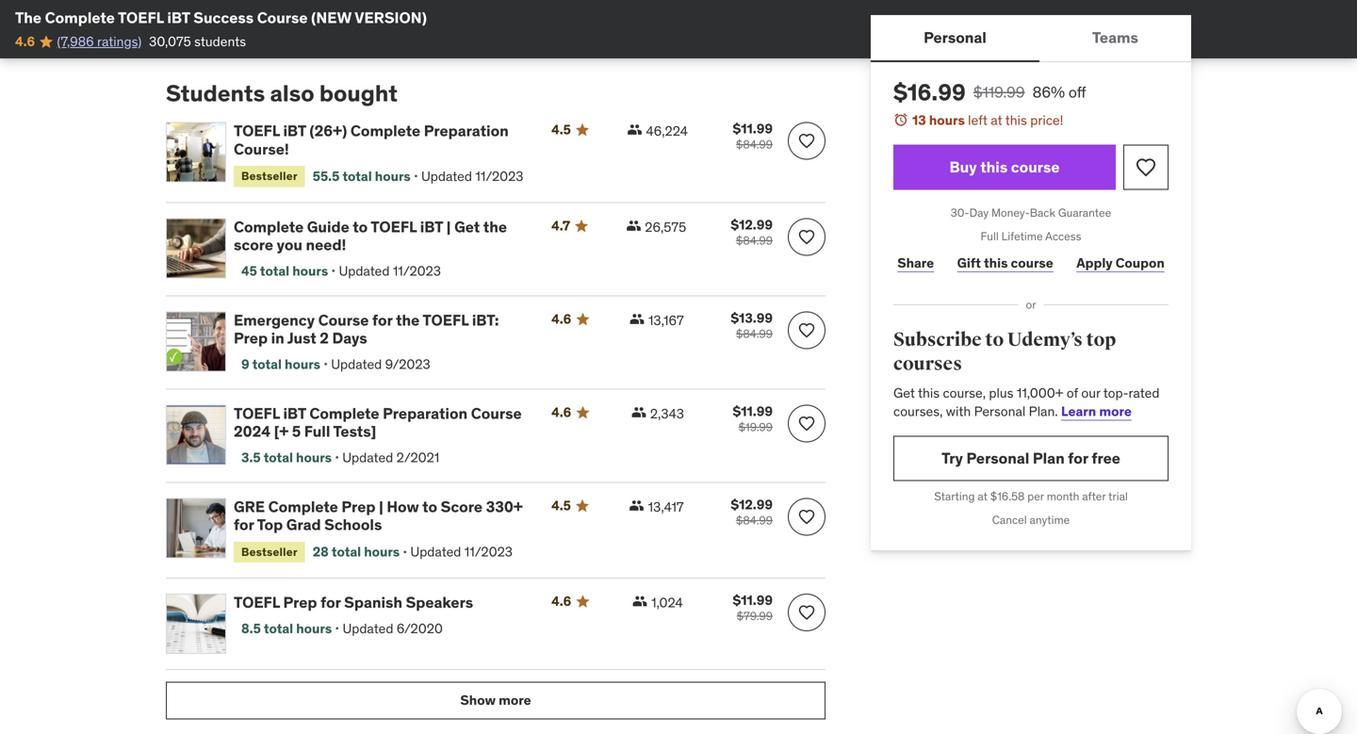 Task type: describe. For each thing, give the bounding box(es) containing it.
xsmall image for toefl ibt complete preparation course 2024 [+ 5 full tests]
[[632, 405, 647, 420]]

4.7
[[552, 217, 571, 234]]

updated 2/2021
[[343, 449, 440, 466]]

students
[[166, 79, 265, 107]]

course!
[[234, 139, 289, 159]]

wishlist image for gre complete prep | how to score 330+ for top grad schools
[[798, 508, 817, 527]]

$11.99 $84.99
[[733, 120, 773, 152]]

total for prep
[[264, 620, 293, 637]]

just
[[288, 329, 317, 348]]

updated 6/2020
[[343, 620, 443, 637]]

11/2023 for preparation
[[476, 168, 524, 185]]

4.6 for toefl prep for spanish speakers
[[552, 593, 572, 610]]

$11.99 for toefl ibt (26+) complete preparation course!
[[733, 120, 773, 137]]

this for gift
[[985, 254, 1008, 271]]

$11.99 $19.99
[[733, 403, 773, 435]]

get inside get this course, plus 11,000+ of our top-rated courses, with personal plan.
[[894, 385, 916, 402]]

30-day money-back guarantee full lifetime access
[[951, 206, 1112, 244]]

success
[[194, 8, 254, 27]]

total right the 55.5
[[343, 168, 372, 185]]

$84.99 for gre complete prep | how to score 330+ for top grad schools
[[736, 513, 773, 528]]

wishlist image for complete guide to toefl ibt | get the score you need!
[[798, 228, 817, 247]]

buy
[[950, 157, 978, 177]]

toefl prep for spanish speakers link
[[234, 593, 529, 613]]

complete inside gre complete prep | how to score 330+ for top grad schools
[[268, 497, 338, 517]]

updated for spanish
[[343, 620, 394, 637]]

subscribe to udemy's top courses
[[894, 329, 1117, 376]]

$84.99 for toefl ibt (26+) complete preparation course!
[[736, 137, 773, 152]]

8.5
[[241, 620, 261, 637]]

1 vertical spatial 11/2023
[[393, 262, 441, 279]]

hours for 45 total hours
[[293, 262, 328, 279]]

wishlist image for toefl ibt (26+) complete preparation course!
[[798, 132, 817, 151]]

[+
[[274, 422, 289, 441]]

toefl inside emergency course for the toefl ibt: prep in just 2 days
[[423, 311, 469, 330]]

complete inside toefl ibt complete preparation course 2024 [+ 5 full tests]
[[310, 404, 380, 423]]

13 hours left at this price!
[[913, 112, 1064, 129]]

teams button
[[1040, 15, 1192, 60]]

show more button
[[166, 682, 826, 720]]

or
[[1026, 298, 1037, 312]]

you
[[277, 235, 303, 255]]

gre complete prep | how to score 330+ for top grad schools
[[234, 497, 523, 535]]

2 vertical spatial prep
[[283, 593, 317, 613]]

ibt inside complete guide to toefl ibt | get the score you need!
[[420, 217, 443, 237]]

personal inside get this course, plus 11,000+ of our top-rated courses, with personal plan.
[[975, 403, 1026, 420]]

emergency course for the toefl ibt: prep in just 2 days link
[[234, 311, 529, 348]]

guarantee
[[1059, 206, 1112, 220]]

4.6 for emergency course for the toefl ibt: prep in just 2 days
[[552, 311, 572, 328]]

$19.99
[[739, 420, 773, 435]]

9 total hours
[[241, 356, 321, 373]]

this for buy
[[981, 157, 1008, 177]]

hours right 13
[[930, 112, 965, 129]]

bestseller for gre
[[241, 545, 298, 559]]

13,417
[[648, 499, 684, 516]]

$11.99 $79.99
[[733, 592, 773, 624]]

schools
[[325, 515, 382, 535]]

get inside complete guide to toefl ibt | get the score you need!
[[455, 217, 480, 237]]

course inside emergency course for the toefl ibt: prep in just 2 days
[[318, 311, 369, 330]]

for left free
[[1069, 449, 1089, 468]]

with
[[947, 403, 972, 420]]

starting at $16.58 per month after trial cancel anytime
[[935, 489, 1129, 527]]

courses
[[894, 353, 963, 376]]

plan
[[1033, 449, 1065, 468]]

ibt:
[[472, 311, 499, 330]]

at inside 'starting at $16.58 per month after trial cancel anytime'
[[978, 489, 988, 504]]

free
[[1092, 449, 1121, 468]]

updated down toefl ibt (26+) complete preparation course! link
[[422, 168, 472, 185]]

more for learn more
[[1100, 403, 1132, 420]]

share
[[898, 254, 935, 271]]

for inside emergency course for the toefl ibt: prep in just 2 days
[[373, 311, 393, 330]]

starting
[[935, 489, 975, 504]]

bestseller for toefl
[[241, 169, 298, 183]]

version)
[[355, 8, 427, 27]]

45 total hours
[[241, 262, 328, 279]]

mark as helpful image
[[199, 0, 218, 17]]

$16.99
[[894, 78, 966, 107]]

score
[[441, 497, 483, 517]]

emergency
[[234, 311, 315, 330]]

1 horizontal spatial at
[[991, 112, 1003, 129]]

the
[[15, 8, 42, 27]]

try personal plan for free link
[[894, 436, 1169, 481]]

get this course, plus 11,000+ of our top-rated courses, with personal plan.
[[894, 385, 1160, 420]]

11/2023 for how
[[465, 544, 513, 561]]

$11.99 for toefl ibt complete preparation course 2024 [+ 5 full tests]
[[733, 403, 773, 420]]

month
[[1047, 489, 1080, 504]]

apply coupon
[[1077, 254, 1165, 271]]

apply
[[1077, 254, 1113, 271]]

toefl inside toefl ibt complete preparation course 2024 [+ 5 full tests]
[[234, 404, 280, 423]]

for inside gre complete prep | how to score 330+ for top grad schools
[[234, 515, 254, 535]]

5
[[292, 422, 301, 441]]

complete up (7,986
[[45, 8, 115, 27]]

3.5 total hours
[[241, 449, 332, 466]]

try
[[942, 449, 964, 468]]

ibt inside toefl ibt (26+) complete preparation course!
[[283, 121, 306, 141]]

the complete toefl ibt success course (new version)
[[15, 8, 427, 27]]

1,024
[[652, 595, 683, 612]]

show more
[[461, 692, 531, 709]]

2
[[320, 329, 329, 348]]

total right 28
[[332, 544, 361, 561]]

xsmall image for complete guide to toefl ibt | get the score you need!
[[626, 218, 642, 233]]

xsmall image for emergency course for the toefl ibt: prep in just 2 days
[[630, 312, 645, 327]]

learn
[[1062, 403, 1097, 420]]

plus
[[990, 385, 1014, 402]]

$79.99
[[737, 609, 773, 624]]

55.5
[[313, 168, 340, 185]]

subscribe
[[894, 329, 982, 352]]

buy this course
[[950, 157, 1060, 177]]

off
[[1069, 83, 1087, 102]]

hours for 3.5 total hours
[[296, 449, 332, 466]]

for left spanish on the left bottom of page
[[321, 593, 341, 613]]

xsmall image for toefl ibt (26+) complete preparation course!
[[628, 122, 643, 137]]

to inside subscribe to udemy's top courses
[[986, 329, 1004, 352]]

330+
[[486, 497, 523, 517]]

$12.99 for complete guide to toefl ibt | get the score you need!
[[731, 216, 773, 233]]

wishlist image for emergency course for the toefl ibt: prep in just 2 days
[[798, 321, 817, 340]]

11,000+
[[1017, 385, 1064, 402]]

(26+)
[[310, 121, 347, 141]]

(new
[[311, 8, 352, 27]]

spanish
[[344, 593, 403, 613]]

show
[[461, 692, 496, 709]]

coupon
[[1116, 254, 1165, 271]]

toefl inside complete guide to toefl ibt | get the score you need!
[[371, 217, 417, 237]]

rated
[[1129, 385, 1160, 402]]

updated 9/2023
[[331, 356, 431, 373]]

guide
[[307, 217, 350, 237]]

share button
[[894, 244, 939, 282]]

toefl ibt complete preparation course 2024 [+ 5 full tests]
[[234, 404, 522, 441]]



Task type: vqa. For each thing, say whether or not it's contained in the screenshot.
this corresponding to Gift
yes



Task type: locate. For each thing, give the bounding box(es) containing it.
(7,986 ratings)
[[57, 33, 142, 50]]

in
[[271, 329, 285, 348]]

full right 5
[[304, 422, 330, 441]]

preparation inside toefl ibt complete preparation course 2024 [+ 5 full tests]
[[383, 404, 468, 423]]

0 vertical spatial |
[[447, 217, 451, 237]]

2 $12.99 from the top
[[731, 496, 773, 513]]

1 vertical spatial $12.99 $84.99
[[731, 496, 773, 528]]

course down lifetime
[[1011, 254, 1054, 271]]

1 vertical spatial xsmall image
[[626, 218, 642, 233]]

plan.
[[1029, 403, 1059, 420]]

hours down 5
[[296, 449, 332, 466]]

30,075 students
[[149, 33, 246, 50]]

1 $84.99 from the top
[[736, 137, 773, 152]]

2 vertical spatial to
[[423, 497, 438, 517]]

$12.99 $84.99 down '$19.99'
[[731, 496, 773, 528]]

bestseller down top
[[241, 545, 298, 559]]

$16.99 $119.99 86% off
[[894, 78, 1087, 107]]

1 horizontal spatial course
[[318, 311, 369, 330]]

more inside 'button'
[[499, 692, 531, 709]]

course right just
[[318, 311, 369, 330]]

personal inside try personal plan for free link
[[967, 449, 1030, 468]]

$84.99 for complete guide to toefl ibt | get the score you need!
[[736, 233, 773, 248]]

updated 11/2023 for preparation
[[422, 168, 524, 185]]

0 vertical spatial wishlist image
[[798, 132, 817, 151]]

this left price!
[[1006, 112, 1028, 129]]

1 horizontal spatial full
[[981, 229, 999, 244]]

0 vertical spatial at
[[991, 112, 1003, 129]]

left
[[969, 112, 988, 129]]

the inside emergency course for the toefl ibt: prep in just 2 days
[[396, 311, 420, 330]]

wishlist image
[[798, 132, 817, 151], [798, 228, 817, 247], [798, 321, 817, 340]]

for right days
[[373, 311, 393, 330]]

wishlist image
[[1135, 156, 1158, 179], [798, 414, 817, 433], [798, 508, 817, 527], [798, 604, 817, 623]]

at right left
[[991, 112, 1003, 129]]

updated for preparation
[[343, 449, 393, 466]]

0 vertical spatial course
[[1012, 157, 1060, 177]]

$84.99 up $11.99 $19.99 at the right of the page
[[736, 327, 773, 341]]

1 horizontal spatial |
[[447, 217, 451, 237]]

0 vertical spatial more
[[1100, 403, 1132, 420]]

preparation inside toefl ibt (26+) complete preparation course!
[[424, 121, 509, 141]]

9
[[241, 356, 250, 373]]

1 vertical spatial $11.99
[[733, 403, 773, 420]]

tab list
[[871, 15, 1192, 62]]

$11.99 right 46,224
[[733, 120, 773, 137]]

1 wishlist image from the top
[[798, 132, 817, 151]]

1 vertical spatial get
[[894, 385, 916, 402]]

prep
[[234, 329, 268, 348], [342, 497, 376, 517], [283, 593, 317, 613]]

prep inside gre complete prep | how to score 330+ for top grad schools
[[342, 497, 376, 517]]

| inside complete guide to toefl ibt | get the score you need!
[[447, 217, 451, 237]]

learn more link
[[1062, 403, 1132, 420]]

toefl left ibt:
[[423, 311, 469, 330]]

1 vertical spatial updated 11/2023
[[339, 262, 441, 279]]

this up courses,
[[918, 385, 940, 402]]

xsmall image
[[628, 122, 643, 137], [626, 218, 642, 233]]

hours for 28 total hours
[[364, 544, 400, 561]]

$12.99 $84.99 for 330+
[[731, 496, 773, 528]]

this inside button
[[981, 157, 1008, 177]]

complete right 5
[[310, 404, 380, 423]]

to right how
[[423, 497, 438, 517]]

how
[[387, 497, 419, 517]]

0 vertical spatial $11.99
[[733, 120, 773, 137]]

updated down complete guide to toefl ibt | get the score you need!
[[339, 262, 390, 279]]

$84.99 for emergency course for the toefl ibt: prep in just 2 days
[[736, 327, 773, 341]]

| inside gre complete prep | how to score 330+ for top grad schools
[[379, 497, 384, 517]]

hours down toefl prep for spanish speakers
[[296, 620, 332, 637]]

the left 4.7
[[484, 217, 507, 237]]

day
[[970, 206, 989, 220]]

1 $11.99 from the top
[[733, 120, 773, 137]]

toefl up 'ratings)'
[[118, 8, 164, 27]]

$12.99
[[731, 216, 773, 233], [731, 496, 773, 513]]

complete guide to toefl ibt | get the score you need! link
[[234, 217, 529, 255]]

|
[[447, 217, 451, 237], [379, 497, 384, 517]]

xsmall image for gre complete prep | how to score 330+ for top grad schools
[[630, 498, 645, 513]]

2 vertical spatial personal
[[967, 449, 1030, 468]]

0 vertical spatial preparation
[[424, 121, 509, 141]]

xsmall image left the 1,024
[[633, 594, 648, 609]]

anytime
[[1030, 513, 1071, 527]]

0 horizontal spatial prep
[[234, 329, 268, 348]]

0 horizontal spatial more
[[499, 692, 531, 709]]

0 vertical spatial xsmall image
[[628, 122, 643, 137]]

$84.99 up $13.99
[[736, 233, 773, 248]]

0 vertical spatial 4.5
[[552, 121, 571, 138]]

1 vertical spatial |
[[379, 497, 384, 517]]

updated down the tests]
[[343, 449, 393, 466]]

3 $84.99 from the top
[[736, 327, 773, 341]]

45
[[241, 262, 257, 279]]

0 horizontal spatial at
[[978, 489, 988, 504]]

0 horizontal spatial full
[[304, 422, 330, 441]]

1 vertical spatial 4.5
[[552, 497, 571, 514]]

1 vertical spatial preparation
[[383, 404, 468, 423]]

hours down just
[[285, 356, 321, 373]]

2 vertical spatial 11/2023
[[465, 544, 513, 561]]

1 vertical spatial course
[[318, 311, 369, 330]]

to right guide
[[353, 217, 368, 237]]

1 vertical spatial the
[[396, 311, 420, 330]]

full inside 30-day money-back guarantee full lifetime access
[[981, 229, 999, 244]]

2 horizontal spatial to
[[986, 329, 1004, 352]]

days
[[332, 329, 367, 348]]

86%
[[1033, 83, 1066, 102]]

0 vertical spatial personal
[[924, 28, 987, 47]]

courses,
[[894, 403, 943, 420]]

hours for 9 total hours
[[285, 356, 321, 373]]

lifetime
[[1002, 229, 1044, 244]]

personal
[[924, 28, 987, 47], [975, 403, 1026, 420], [967, 449, 1030, 468]]

total for ibt
[[264, 449, 293, 466]]

top
[[1087, 329, 1117, 352]]

1 bestseller from the top
[[241, 169, 298, 183]]

updated for toefl
[[339, 262, 390, 279]]

0 horizontal spatial the
[[396, 311, 420, 330]]

hours for 55.5 total hours
[[375, 168, 411, 185]]

$13.99
[[731, 310, 773, 327]]

$11.99 right the 1,024
[[733, 592, 773, 609]]

2 vertical spatial wishlist image
[[798, 321, 817, 340]]

1 course from the top
[[1012, 157, 1060, 177]]

course
[[1012, 157, 1060, 177], [1011, 254, 1054, 271]]

full down day
[[981, 229, 999, 244]]

$12.99 $84.99 for the
[[731, 216, 773, 248]]

get up courses,
[[894, 385, 916, 402]]

this inside get this course, plus 11,000+ of our top-rated courses, with personal plan.
[[918, 385, 940, 402]]

hours down toefl ibt (26+) complete preparation course! link
[[375, 168, 411, 185]]

this
[[1006, 112, 1028, 129], [981, 157, 1008, 177], [985, 254, 1008, 271], [918, 385, 940, 402]]

0 vertical spatial get
[[455, 217, 480, 237]]

course inside button
[[1012, 157, 1060, 177]]

0 horizontal spatial get
[[455, 217, 480, 237]]

1 vertical spatial personal
[[975, 403, 1026, 420]]

try personal plan for free
[[942, 449, 1121, 468]]

1 vertical spatial wishlist image
[[798, 228, 817, 247]]

2 course from the top
[[1011, 254, 1054, 271]]

$84.99 inside $11.99 $84.99
[[736, 137, 773, 152]]

1 vertical spatial to
[[986, 329, 1004, 352]]

0 vertical spatial bestseller
[[241, 169, 298, 183]]

total for guide
[[260, 262, 290, 279]]

0 vertical spatial 11/2023
[[476, 168, 524, 185]]

gift this course link
[[954, 244, 1058, 282]]

after
[[1083, 489, 1107, 504]]

hours for 8.5 total hours
[[296, 620, 332, 637]]

ibt inside toefl ibt complete preparation course 2024 [+ 5 full tests]
[[283, 404, 306, 423]]

full
[[981, 229, 999, 244], [304, 422, 330, 441]]

0 vertical spatial to
[[353, 217, 368, 237]]

total down [+
[[264, 449, 293, 466]]

28
[[313, 544, 329, 561]]

complete guide to toefl ibt | get the score you need!
[[234, 217, 507, 255]]

4.5 for toefl ibt (26+) complete preparation course!
[[552, 121, 571, 138]]

$84.99 inside $13.99 $84.99
[[736, 327, 773, 341]]

prep inside emergency course for the toefl ibt: prep in just 2 days
[[234, 329, 268, 348]]

updated up speakers
[[411, 544, 462, 561]]

2 horizontal spatial prep
[[342, 497, 376, 517]]

learn more
[[1062, 403, 1132, 420]]

emergency course for the toefl ibt: prep in just 2 days
[[234, 311, 499, 348]]

0 vertical spatial $12.99
[[731, 216, 773, 233]]

$11.99 for toefl prep for spanish speakers
[[733, 592, 773, 609]]

this for get
[[918, 385, 940, 402]]

to inside gre complete prep | how to score 330+ for top grad schools
[[423, 497, 438, 517]]

xsmall image left 46,224
[[628, 122, 643, 137]]

1 $12.99 from the top
[[731, 216, 773, 233]]

complete down "bought"
[[351, 121, 421, 141]]

complete inside toefl ibt (26+) complete preparation course!
[[351, 121, 421, 141]]

course for buy this course
[[1012, 157, 1060, 177]]

2 $11.99 from the top
[[733, 403, 773, 420]]

13
[[913, 112, 927, 129]]

2 vertical spatial updated 11/2023
[[411, 544, 513, 561]]

the inside complete guide to toefl ibt | get the score you need!
[[484, 217, 507, 237]]

2 wishlist image from the top
[[798, 228, 817, 247]]

1 vertical spatial prep
[[342, 497, 376, 517]]

the up 9/2023
[[396, 311, 420, 330]]

prep up 9
[[234, 329, 268, 348]]

top
[[257, 515, 283, 535]]

$119.99
[[974, 83, 1026, 102]]

updated 11/2023 for how
[[411, 544, 513, 561]]

total right '8.5'
[[264, 620, 293, 637]]

toefl prep for spanish speakers
[[234, 593, 474, 613]]

at
[[991, 112, 1003, 129], [978, 489, 988, 504]]

updated for the
[[331, 356, 382, 373]]

0 horizontal spatial |
[[379, 497, 384, 517]]

toefl up '8.5'
[[234, 593, 280, 613]]

back
[[1030, 206, 1056, 220]]

ratings)
[[97, 33, 142, 50]]

0 vertical spatial updated 11/2023
[[422, 168, 524, 185]]

course for gift this course
[[1011, 254, 1054, 271]]

to inside complete guide to toefl ibt | get the score you need!
[[353, 217, 368, 237]]

1 4.5 from the top
[[552, 121, 571, 138]]

alarm image
[[894, 112, 909, 127]]

price!
[[1031, 112, 1064, 129]]

(7,986
[[57, 33, 94, 50]]

1 vertical spatial more
[[499, 692, 531, 709]]

6/2020
[[397, 620, 443, 637]]

bestseller
[[241, 169, 298, 183], [241, 545, 298, 559]]

1 vertical spatial $12.99
[[731, 496, 773, 513]]

this right gift
[[985, 254, 1008, 271]]

2 vertical spatial course
[[471, 404, 522, 423]]

more
[[1100, 403, 1132, 420], [499, 692, 531, 709]]

bestseller down course!
[[241, 169, 298, 183]]

more right the show
[[499, 692, 531, 709]]

2 horizontal spatial course
[[471, 404, 522, 423]]

wishlist image for toefl ibt complete preparation course 2024 [+ 5 full tests]
[[798, 414, 817, 433]]

personal up $16.99 at the right
[[924, 28, 987, 47]]

$12.99 $84.99 up $13.99
[[731, 216, 773, 248]]

$11.99 right 2,343
[[733, 403, 773, 420]]

2024
[[234, 422, 271, 441]]

complete inside complete guide to toefl ibt | get the score you need!
[[234, 217, 304, 237]]

xsmall image left 2,343
[[632, 405, 647, 420]]

0 vertical spatial the
[[484, 217, 507, 237]]

score
[[234, 235, 274, 255]]

updated down spanish on the left bottom of page
[[343, 620, 394, 637]]

full inside toefl ibt complete preparation course 2024 [+ 5 full tests]
[[304, 422, 330, 441]]

2 4.5 from the top
[[552, 497, 571, 514]]

tab list containing personal
[[871, 15, 1192, 62]]

$84.99 right 46,224
[[736, 137, 773, 152]]

bought
[[320, 79, 398, 107]]

2 bestseller from the top
[[241, 545, 298, 559]]

46,224
[[646, 123, 688, 140]]

course up 330+
[[471, 404, 522, 423]]

xsmall image for toefl prep for spanish speakers
[[633, 594, 648, 609]]

personal up the $16.58
[[967, 449, 1030, 468]]

1 vertical spatial bestseller
[[241, 545, 298, 559]]

1 horizontal spatial get
[[894, 385, 916, 402]]

hours down gre complete prep | how to score 330+ for top grad schools link at the left bottom of the page
[[364, 544, 400, 561]]

to left udemy's on the top right of page
[[986, 329, 1004, 352]]

need!
[[306, 235, 346, 255]]

0 vertical spatial full
[[981, 229, 999, 244]]

personal inside personal button
[[924, 28, 987, 47]]

0 vertical spatial $12.99 $84.99
[[731, 216, 773, 248]]

1 vertical spatial at
[[978, 489, 988, 504]]

0 horizontal spatial course
[[257, 8, 308, 27]]

2 $12.99 $84.99 from the top
[[731, 496, 773, 528]]

students also bought
[[166, 79, 398, 107]]

course left the (new
[[257, 8, 308, 27]]

toefl ibt (26+) complete preparation course! link
[[234, 121, 529, 159]]

$13.99 $84.99
[[731, 310, 773, 341]]

toefl ibt (26+) complete preparation course!
[[234, 121, 509, 159]]

xsmall image left 13,417
[[630, 498, 645, 513]]

toefl left 5
[[234, 404, 280, 423]]

this right buy on the top
[[981, 157, 1008, 177]]

3 wishlist image from the top
[[798, 321, 817, 340]]

prep up 8.5 total hours
[[283, 593, 317, 613]]

1 vertical spatial full
[[304, 422, 330, 441]]

toefl down 55.5 total hours
[[371, 217, 417, 237]]

1 horizontal spatial prep
[[283, 593, 317, 613]]

wishlist image for toefl prep for spanish speakers
[[798, 604, 817, 623]]

2 vertical spatial $11.99
[[733, 592, 773, 609]]

our
[[1082, 385, 1101, 402]]

4.6 for toefl ibt complete preparation course 2024 [+ 5 full tests]
[[552, 404, 572, 421]]

cancel
[[993, 513, 1028, 527]]

4 $84.99 from the top
[[736, 513, 773, 528]]

$12.99 right 26,575
[[731, 216, 773, 233]]

total for course
[[252, 356, 282, 373]]

complete up 28
[[268, 497, 338, 517]]

access
[[1046, 229, 1082, 244]]

complete up 45 total hours in the left of the page
[[234, 217, 304, 237]]

2 $84.99 from the top
[[736, 233, 773, 248]]

personal button
[[871, 15, 1040, 60]]

get left 4.7
[[455, 217, 480, 237]]

30-
[[951, 206, 970, 220]]

top-
[[1104, 385, 1129, 402]]

0 horizontal spatial to
[[353, 217, 368, 237]]

$12.99 for gre complete prep | how to score 330+ for top grad schools
[[731, 496, 773, 513]]

total right 9
[[252, 356, 282, 373]]

toefl inside toefl ibt (26+) complete preparation course!
[[234, 121, 280, 141]]

tests]
[[333, 422, 377, 441]]

students
[[194, 33, 246, 50]]

xsmall image left 26,575
[[626, 218, 642, 233]]

more for show more
[[499, 692, 531, 709]]

toefl down 'students also bought' in the left top of the page
[[234, 121, 280, 141]]

total right 45
[[260, 262, 290, 279]]

1 horizontal spatial more
[[1100, 403, 1132, 420]]

prep left how
[[342, 497, 376, 517]]

grad
[[286, 515, 321, 535]]

0 vertical spatial prep
[[234, 329, 268, 348]]

to
[[353, 217, 368, 237], [986, 329, 1004, 352], [423, 497, 438, 517]]

$12.99 down '$19.99'
[[731, 496, 773, 513]]

personal down plus on the right bottom of page
[[975, 403, 1026, 420]]

at left the $16.58
[[978, 489, 988, 504]]

udemy's
[[1008, 329, 1083, 352]]

xsmall image left the 13,167
[[630, 312, 645, 327]]

3 $11.99 from the top
[[733, 592, 773, 609]]

13,167
[[649, 312, 684, 329]]

course up back
[[1012, 157, 1060, 177]]

more down top-
[[1100, 403, 1132, 420]]

course inside toefl ibt complete preparation course 2024 [+ 5 full tests]
[[471, 404, 522, 423]]

0 vertical spatial course
[[257, 8, 308, 27]]

also
[[270, 79, 315, 107]]

for left top
[[234, 515, 254, 535]]

get
[[455, 217, 480, 237], [894, 385, 916, 402]]

1 horizontal spatial to
[[423, 497, 438, 517]]

xsmall image
[[630, 312, 645, 327], [632, 405, 647, 420], [630, 498, 645, 513], [633, 594, 648, 609]]

4.5 for gre complete prep | how to score 330+ for top grad schools
[[552, 497, 571, 514]]

4.6
[[15, 33, 35, 50], [552, 311, 572, 328], [552, 404, 572, 421], [552, 593, 572, 610]]

$84.99 up $11.99 $79.99
[[736, 513, 773, 528]]

buy this course button
[[894, 145, 1117, 190]]

1 vertical spatial course
[[1011, 254, 1054, 271]]

mark as unhelpful image
[[244, 0, 263, 17]]

1 $12.99 $84.99 from the top
[[731, 216, 773, 248]]

updated down days
[[331, 356, 382, 373]]

2,343
[[651, 405, 685, 422]]

hours down need!
[[293, 262, 328, 279]]

1 horizontal spatial the
[[484, 217, 507, 237]]



